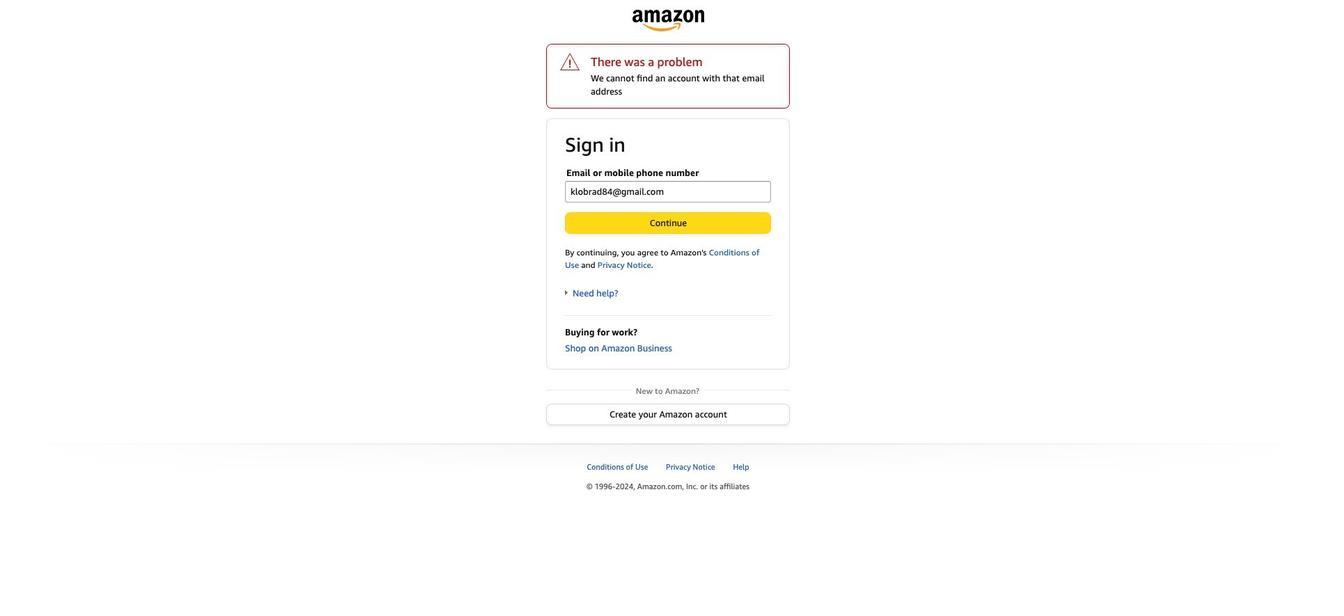 Task type: describe. For each thing, give the bounding box(es) containing it.
amazon image
[[632, 10, 704, 31]]



Task type: locate. For each thing, give the bounding box(es) containing it.
None submit
[[566, 213, 770, 233]]

expand image
[[565, 291, 570, 295]]

alert image
[[560, 52, 580, 71]]

None email field
[[565, 181, 771, 202]]



Task type: vqa. For each thing, say whether or not it's contained in the screenshot.
the Add
no



